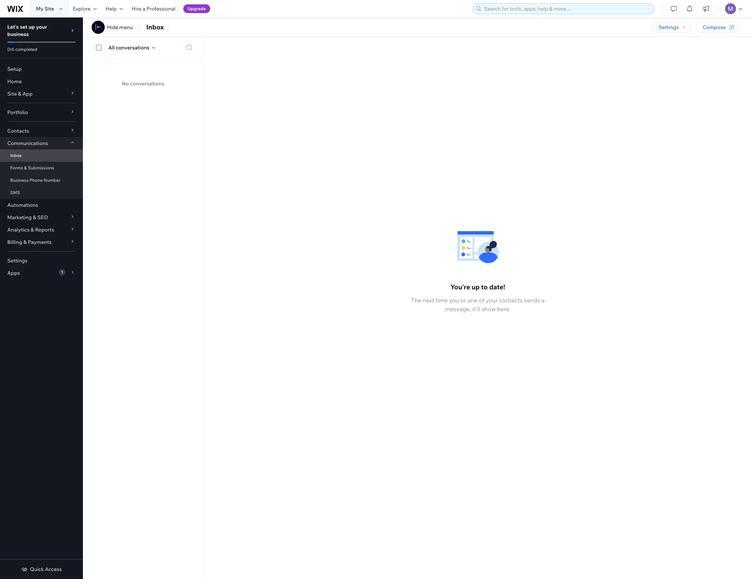 Task type: vqa. For each thing, say whether or not it's contained in the screenshot.
bottommost Channels
no



Task type: describe. For each thing, give the bounding box(es) containing it.
portfolio button
[[0, 106, 83, 119]]

settings for settings button at top
[[659, 24, 679, 31]]

contacts button
[[0, 125, 83, 137]]

you
[[450, 297, 460, 304]]

let's
[[7, 24, 19, 30]]

automations
[[7, 202, 38, 209]]

settings for settings link
[[7, 258, 27, 264]]

phone
[[30, 178, 43, 183]]

settings link
[[0, 255, 83, 267]]

Search for tools, apps, help & more... field
[[482, 4, 653, 14]]

app
[[22, 91, 33, 97]]

here.
[[498, 306, 511, 313]]

0/6 completed
[[7, 47, 37, 52]]

of
[[479, 297, 485, 304]]

let's set up your business
[[7, 24, 47, 37]]

automations link
[[0, 199, 83, 212]]

business phone number
[[10, 178, 61, 183]]

conversations for no conversations
[[130, 80, 164, 87]]

up inside let's set up your business
[[29, 24, 35, 30]]

hire a professional link
[[127, 0, 180, 17]]

no conversations
[[122, 80, 164, 87]]

menu
[[119, 24, 133, 31]]

next
[[423, 297, 435, 304]]

one
[[468, 297, 478, 304]]

or
[[461, 297, 467, 304]]

quick
[[30, 567, 44, 573]]

site inside dropdown button
[[7, 91, 17, 97]]

set
[[20, 24, 27, 30]]

access
[[45, 567, 62, 573]]

hide menu
[[107, 24, 133, 31]]

submissions
[[28, 165, 54, 171]]

hide menu button down help
[[92, 21, 133, 34]]

you're up to date!
[[451, 283, 506, 292]]

1 horizontal spatial up
[[472, 283, 480, 292]]

contacts
[[500, 297, 523, 304]]

marketing & seo
[[7, 214, 48, 221]]

portfolio
[[7, 109, 28, 116]]

all conversations
[[108, 44, 150, 51]]

site & app
[[7, 91, 33, 97]]

hire
[[132, 5, 142, 12]]

it'll
[[473, 306, 481, 313]]

communications
[[7, 140, 48, 147]]

forms & submissions link
[[0, 162, 83, 174]]

marketing & seo button
[[0, 212, 83, 224]]

sms
[[10, 190, 20, 195]]

& for forms
[[24, 165, 27, 171]]

site & app button
[[0, 88, 83, 100]]

& for marketing
[[33, 214, 36, 221]]

forms
[[10, 165, 23, 171]]

setup
[[7, 66, 22, 72]]

analytics
[[7, 227, 30, 233]]

show
[[482, 306, 496, 313]]

seo
[[37, 214, 48, 221]]

quick access
[[30, 567, 62, 573]]

forms & submissions
[[10, 165, 54, 171]]

& for billing
[[23, 239, 27, 246]]

message,
[[446, 306, 471, 313]]

number
[[44, 178, 61, 183]]



Task type: locate. For each thing, give the bounding box(es) containing it.
1 vertical spatial site
[[7, 91, 17, 97]]

0 horizontal spatial a
[[143, 5, 145, 12]]

business
[[10, 178, 29, 183]]

the next time you or one of your contacts sends a message, it'll show here.
[[411, 297, 545, 313]]

&
[[18, 91, 21, 97], [24, 165, 27, 171], [33, 214, 36, 221], [31, 227, 34, 233], [23, 239, 27, 246]]

1 horizontal spatial site
[[45, 5, 54, 12]]

upgrade button
[[183, 4, 210, 13]]

1 vertical spatial conversations
[[130, 80, 164, 87]]

inbox link
[[0, 150, 83, 162]]

settings inside button
[[659, 24, 679, 31]]

0 vertical spatial settings
[[659, 24, 679, 31]]

& for site
[[18, 91, 21, 97]]

& left seo on the left top of page
[[33, 214, 36, 221]]

payments
[[28, 239, 52, 246]]

analytics & reports button
[[0, 224, 83, 236]]

conversations right all
[[116, 44, 150, 51]]

marketing
[[7, 214, 32, 221]]

a right sends
[[542, 297, 545, 304]]

communications button
[[0, 137, 83, 150]]

the
[[411, 297, 422, 304]]

hide
[[107, 24, 118, 31]]

home
[[7, 78, 22, 85]]

my
[[36, 5, 44, 12]]

& for analytics
[[31, 227, 34, 233]]

my site
[[36, 5, 54, 12]]

you're
[[451, 283, 471, 292]]

billing & payments button
[[0, 236, 83, 249]]

& inside dropdown button
[[33, 214, 36, 221]]

date!
[[490, 283, 506, 292]]

site down home
[[7, 91, 17, 97]]

1 vertical spatial inbox
[[10, 153, 22, 158]]

your up show
[[486, 297, 498, 304]]

0 vertical spatial inbox
[[146, 23, 164, 31]]

a right hire at the top left of the page
[[143, 5, 145, 12]]

inbox up the forms
[[10, 153, 22, 158]]

0 vertical spatial site
[[45, 5, 54, 12]]

conversations
[[116, 44, 150, 51], [130, 80, 164, 87]]

contacts
[[7, 128, 29, 134]]

up
[[29, 24, 35, 30], [472, 283, 480, 292]]

home link
[[0, 75, 83, 88]]

conversations for all conversations
[[116, 44, 150, 51]]

reports
[[35, 227, 54, 233]]

& right the forms
[[24, 165, 27, 171]]

all
[[108, 44, 115, 51]]

1 horizontal spatial your
[[486, 297, 498, 304]]

0 horizontal spatial your
[[36, 24, 47, 30]]

billing & payments
[[7, 239, 52, 246]]

explore
[[73, 5, 91, 12]]

inbox inside sidebar element
[[10, 153, 22, 158]]

sms link
[[0, 187, 83, 199]]

None checkbox
[[92, 43, 108, 52]]

1 vertical spatial settings
[[7, 258, 27, 264]]

site right my
[[45, 5, 54, 12]]

0 vertical spatial up
[[29, 24, 35, 30]]

0 vertical spatial conversations
[[116, 44, 150, 51]]

0 horizontal spatial up
[[29, 24, 35, 30]]

compose button
[[697, 22, 740, 33]]

0 vertical spatial your
[[36, 24, 47, 30]]

your right set
[[36, 24, 47, 30]]

& right billing
[[23, 239, 27, 246]]

up right set
[[29, 24, 35, 30]]

conversations right no
[[130, 80, 164, 87]]

no
[[122, 80, 129, 87]]

0 horizontal spatial site
[[7, 91, 17, 97]]

professional
[[147, 5, 176, 12]]

0/6
[[7, 47, 14, 52]]

& inside popup button
[[23, 239, 27, 246]]

business
[[7, 31, 29, 37]]

1 horizontal spatial inbox
[[146, 23, 164, 31]]

1 vertical spatial up
[[472, 283, 480, 292]]

0 vertical spatial a
[[143, 5, 145, 12]]

1
[[61, 270, 63, 275]]

inbox down hire a professional link
[[146, 23, 164, 31]]

1 vertical spatial a
[[542, 297, 545, 304]]

quick access button
[[21, 567, 62, 573]]

a
[[143, 5, 145, 12], [542, 297, 545, 304]]

0 horizontal spatial settings
[[7, 258, 27, 264]]

analytics & reports
[[7, 227, 54, 233]]

help button
[[101, 0, 127, 17]]

& left reports
[[31, 227, 34, 233]]

business phone number link
[[0, 174, 83, 187]]

your inside let's set up your business
[[36, 24, 47, 30]]

1 horizontal spatial a
[[542, 297, 545, 304]]

time
[[436, 297, 448, 304]]

1 vertical spatial your
[[486, 297, 498, 304]]

to
[[482, 283, 488, 292]]

sidebar element
[[0, 17, 83, 580]]

sends
[[524, 297, 541, 304]]

completed
[[15, 47, 37, 52]]

& left app
[[18, 91, 21, 97]]

hide menu button
[[92, 21, 133, 34], [107, 24, 133, 31]]

1 horizontal spatial settings
[[659, 24, 679, 31]]

settings
[[659, 24, 679, 31], [7, 258, 27, 264]]

hide menu button down 'help' button
[[107, 24, 133, 31]]

inbox
[[146, 23, 164, 31], [10, 153, 22, 158]]

your inside the next time you or one of your contacts sends a message, it'll show here.
[[486, 297, 498, 304]]

a inside the next time you or one of your contacts sends a message, it'll show here.
[[542, 297, 545, 304]]

up left to
[[472, 283, 480, 292]]

help
[[106, 5, 117, 12]]

settings inside sidebar element
[[7, 258, 27, 264]]

setup link
[[0, 63, 83, 75]]

apps
[[7, 270, 20, 277]]

0 horizontal spatial inbox
[[10, 153, 22, 158]]

hire a professional
[[132, 5, 176, 12]]

billing
[[7, 239, 22, 246]]

compose
[[703, 24, 727, 31]]

upgrade
[[188, 6, 206, 11]]

site
[[45, 5, 54, 12], [7, 91, 17, 97]]

settings button
[[653, 22, 693, 33]]



